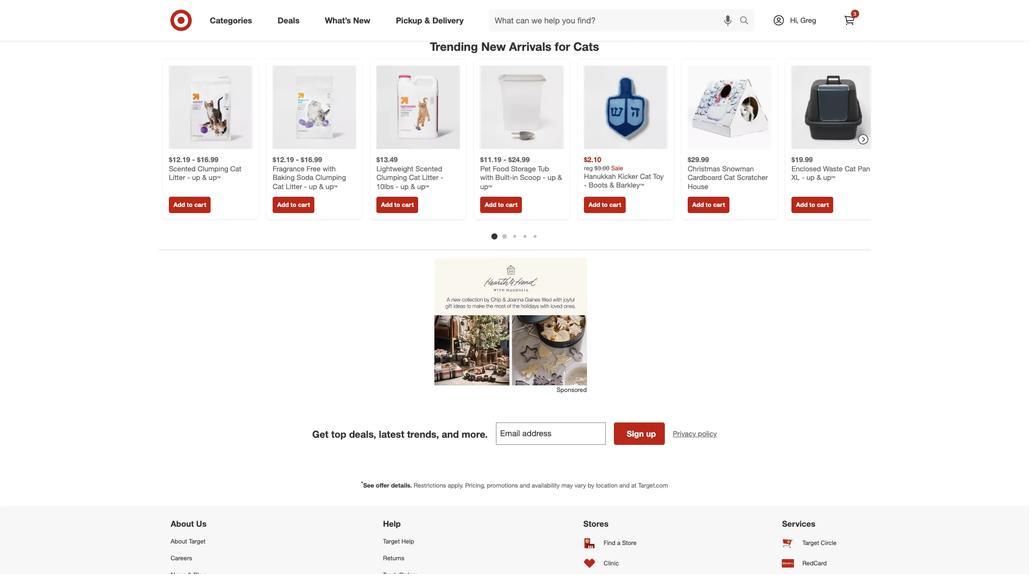 Task type: vqa. For each thing, say whether or not it's contained in the screenshot.
Privacy
yes



Task type: locate. For each thing, give the bounding box(es) containing it.
add down $12.19 - $16.99 scented clumping cat litter - up & up™
[[173, 201, 185, 209]]

with inside $11.19 - $24.99 pet food storage tub with built-in scoop - up & up™
[[480, 173, 493, 182]]

cart for cat
[[817, 201, 829, 209]]

What can we help you find? suggestions appear below search field
[[489, 9, 742, 32]]

target left the circle
[[803, 539, 819, 547]]

what's
[[325, 15, 351, 25]]

cart
[[194, 201, 206, 209], [298, 201, 310, 209], [402, 201, 414, 209], [505, 201, 517, 209], [609, 201, 621, 209], [713, 201, 725, 209], [817, 201, 829, 209]]

add to cart button for $13.49 lightweight scented clumping cat litter - 10lbs - up & up™
[[376, 197, 418, 213]]

add to cart button down 10lbs
[[376, 197, 418, 213]]

to down baking
[[290, 201, 296, 209]]

& inside $11.19 - $24.99 pet food storage tub with built-in scoop - up & up™
[[558, 173, 562, 182]]

2 add from the left
[[277, 201, 289, 209]]

lightweight
[[376, 164, 413, 173]]

add to cart down house
[[692, 201, 725, 209]]

2 add to cart from the left
[[277, 201, 310, 209]]

offer
[[376, 482, 389, 490]]

get top deals, latest trends, and more.
[[312, 428, 488, 440]]

1 to from the left
[[187, 201, 192, 209]]

6 add to cart button from the left
[[688, 197, 730, 213]]

add to cart for $19.99 enclosed waste cat pan - xl - up & up™
[[796, 201, 829, 209]]

about up about target
[[171, 519, 194, 529]]

pricing,
[[465, 482, 485, 490]]

target down us
[[189, 538, 206, 545]]

store
[[622, 539, 637, 547]]

0 horizontal spatial litter
[[169, 173, 185, 182]]

2 scented from the left
[[415, 164, 442, 173]]

add for $2.10 reg $3.00 sale hanukkah kicker cat toy - boots & barkley™
[[588, 201, 600, 209]]

7 add from the left
[[796, 201, 808, 209]]

$3.00
[[594, 164, 609, 172]]

add to cart button down house
[[688, 197, 730, 213]]

clumping inside $12.19 - $16.99 fragrance free with baking soda clumping cat litter - up & up™
[[315, 173, 346, 182]]

1 add to cart from the left
[[173, 201, 206, 209]]

sponsored
[[557, 386, 587, 394]]

add to cart button for $29.99 christmas snowman cardboard cat scratcher house
[[688, 197, 730, 213]]

free
[[306, 164, 320, 173]]

-
[[192, 155, 195, 164], [296, 155, 299, 164], [503, 155, 506, 164], [872, 164, 875, 173], [187, 173, 190, 182], [440, 173, 443, 182], [543, 173, 545, 182], [802, 173, 804, 182], [584, 181, 587, 189], [304, 182, 307, 191], [395, 182, 398, 191]]

6 to from the left
[[705, 201, 711, 209]]

new for what's
[[353, 15, 370, 25]]

1 scented from the left
[[169, 164, 195, 173]]

4 cart from the left
[[505, 201, 517, 209]]

0 horizontal spatial $12.19
[[169, 155, 190, 164]]

cart down in
[[505, 201, 517, 209]]

pan
[[858, 164, 870, 173]]

arrivals
[[509, 39, 552, 53]]

help up returns link
[[402, 538, 414, 545]]

3 cart from the left
[[402, 201, 414, 209]]

in
[[512, 173, 518, 182]]

scoop
[[520, 173, 541, 182]]

cart down $13.49 lightweight scented clumping cat litter - 10lbs - up & up™
[[402, 201, 414, 209]]

$13.49
[[376, 155, 398, 164]]

1 vertical spatial with
[[480, 173, 493, 182]]

pickup
[[396, 15, 422, 25]]

about target
[[171, 538, 206, 545]]

add to cart button for $2.10 reg $3.00 sale hanukkah kicker cat toy - boots & barkley™
[[584, 197, 626, 213]]

1 horizontal spatial target
[[383, 538, 400, 545]]

cat inside $2.10 reg $3.00 sale hanukkah kicker cat toy - boots & barkley™
[[640, 172, 651, 181]]

litter
[[169, 173, 185, 182], [422, 173, 438, 182], [286, 182, 302, 191]]

up™ inside "$19.99 enclosed waste cat pan - xl - up & up™"
[[823, 173, 835, 182]]

to for fragrance free with baking soda clumping cat litter - up & up™
[[290, 201, 296, 209]]

0 horizontal spatial with
[[322, 164, 336, 173]]

cart down cardboard
[[713, 201, 725, 209]]

add to cart button for $12.19 - $16.99 scented clumping cat litter - up & up™
[[169, 197, 211, 213]]

cart for cardboard
[[713, 201, 725, 209]]

- inside $2.10 reg $3.00 sale hanukkah kicker cat toy - boots & barkley™
[[584, 181, 587, 189]]

cat inside $12.19 - $16.99 scented clumping cat litter - up & up™
[[230, 164, 241, 173]]

cat inside "$19.99 enclosed waste cat pan - xl - up & up™"
[[845, 164, 856, 173]]

find a store link
[[584, 533, 647, 553]]

1 $12.19 from the left
[[169, 155, 190, 164]]

soda
[[296, 173, 313, 182]]

0 vertical spatial new
[[353, 15, 370, 25]]

2 horizontal spatial clumping
[[376, 173, 407, 182]]

6 add from the left
[[692, 201, 704, 209]]

sale
[[611, 164, 623, 172]]

7 add to cart from the left
[[796, 201, 829, 209]]

1 vertical spatial about
[[171, 538, 187, 545]]

7 cart from the left
[[817, 201, 829, 209]]

target inside 'target help' link
[[383, 538, 400, 545]]

to down built-
[[498, 201, 504, 209]]

1 $16.99 from the left
[[197, 155, 218, 164]]

target help link
[[383, 533, 448, 550]]

help up the target help
[[383, 519, 401, 529]]

up™ inside $12.19 - $16.99 scented clumping cat litter - up & up™
[[208, 173, 220, 182]]

& inside $13.49 lightweight scented clumping cat litter - 10lbs - up & up™
[[410, 182, 415, 191]]

5 to from the left
[[602, 201, 608, 209]]

2 horizontal spatial and
[[619, 482, 630, 490]]

$2.10 reg $3.00 sale hanukkah kicker cat toy - boots & barkley™
[[584, 155, 664, 189]]

5 add from the left
[[588, 201, 600, 209]]

hanukkah kicker cat toy - boots & barkley™ image
[[584, 66, 667, 149], [584, 66, 667, 149]]

to down $13.49 lightweight scented clumping cat litter - 10lbs - up & up™
[[394, 201, 400, 209]]

0 horizontal spatial target
[[189, 538, 206, 545]]

add to cart button down baking
[[272, 197, 314, 213]]

$12.19
[[169, 155, 190, 164], [272, 155, 294, 164]]

0 vertical spatial with
[[322, 164, 336, 173]]

$12.19 inside $12.19 - $16.99 scented clumping cat litter - up & up™
[[169, 155, 190, 164]]

and
[[442, 428, 459, 440], [520, 482, 530, 490], [619, 482, 630, 490]]

add for $29.99 christmas snowman cardboard cat scratcher house
[[692, 201, 704, 209]]

and left at
[[619, 482, 630, 490]]

cart for fragrance
[[298, 201, 310, 209]]

cat
[[230, 164, 241, 173], [845, 164, 856, 173], [640, 172, 651, 181], [409, 173, 420, 182], [724, 173, 735, 182], [272, 182, 284, 191]]

pickup & delivery link
[[387, 9, 476, 32]]

0 horizontal spatial scented
[[169, 164, 195, 173]]

1 vertical spatial help
[[402, 538, 414, 545]]

get
[[312, 428, 329, 440]]

returns link
[[383, 550, 448, 567]]

2 horizontal spatial litter
[[422, 173, 438, 182]]

1 horizontal spatial scented
[[415, 164, 442, 173]]

0 vertical spatial about
[[171, 519, 194, 529]]

sign up
[[627, 429, 656, 439]]

add to cart for $13.49 lightweight scented clumping cat litter - 10lbs - up & up™
[[381, 201, 414, 209]]

enclosed waste cat pan - xl - up & up™ image
[[791, 66, 875, 149], [791, 66, 875, 149]]

to for hanukkah kicker cat toy - boots & barkley™
[[602, 201, 608, 209]]

cart down $12.19 - $16.99 scented clumping cat litter - up & up™
[[194, 201, 206, 209]]

target
[[189, 538, 206, 545], [383, 538, 400, 545], [803, 539, 819, 547]]

add for $11.19 - $24.99 pet food storage tub with built-in scoop - up & up™
[[485, 201, 496, 209]]

6 cart from the left
[[713, 201, 725, 209]]

add to cart button
[[169, 197, 211, 213], [272, 197, 314, 213], [376, 197, 418, 213], [480, 197, 522, 213], [584, 197, 626, 213], [688, 197, 730, 213], [791, 197, 833, 213]]

add to cart down xl
[[796, 201, 829, 209]]

add down 10lbs
[[381, 201, 392, 209]]

about inside 'about target' link
[[171, 538, 187, 545]]

with right free
[[322, 164, 336, 173]]

food
[[493, 164, 509, 173]]

4 add to cart button from the left
[[480, 197, 522, 213]]

3 to from the left
[[394, 201, 400, 209]]

1 horizontal spatial clumping
[[315, 173, 346, 182]]

help
[[383, 519, 401, 529], [402, 538, 414, 545]]

1 vertical spatial new
[[481, 39, 506, 53]]

1 horizontal spatial litter
[[286, 182, 302, 191]]

up inside $12.19 - $16.99 scented clumping cat litter - up & up™
[[192, 173, 200, 182]]

target.com
[[638, 482, 668, 490]]

0 horizontal spatial clumping
[[197, 164, 228, 173]]

0 horizontal spatial new
[[353, 15, 370, 25]]

add down built-
[[485, 201, 496, 209]]

cart for scented
[[194, 201, 206, 209]]

2 add to cart button from the left
[[272, 197, 314, 213]]

latest
[[379, 428, 404, 440]]

add to cart button down xl
[[791, 197, 833, 213]]

categories
[[210, 15, 252, 25]]

$12.19 inside $12.19 - $16.99 fragrance free with baking soda clumping cat litter - up & up™
[[272, 155, 294, 164]]

trending new arrivals for cats
[[430, 39, 599, 53]]

promotions
[[487, 482, 518, 490]]

storage
[[511, 164, 536, 173]]

trends,
[[407, 428, 439, 440]]

add down xl
[[796, 201, 808, 209]]

2 about from the top
[[171, 538, 187, 545]]

christmas snowman cardboard cat scratcher house image
[[688, 66, 771, 149], [688, 66, 771, 149]]

target up returns
[[383, 538, 400, 545]]

2 horizontal spatial target
[[803, 539, 819, 547]]

add to cart down 10lbs
[[381, 201, 414, 209]]

target for target help
[[383, 538, 400, 545]]

0 horizontal spatial $16.99
[[197, 155, 218, 164]]

about
[[171, 519, 194, 529], [171, 538, 187, 545]]

cat inside $12.19 - $16.99 fragrance free with baking soda clumping cat litter - up & up™
[[272, 182, 284, 191]]

3 add to cart from the left
[[381, 201, 414, 209]]

tub
[[538, 164, 549, 173]]

1 add from the left
[[173, 201, 185, 209]]

$16.99 inside $12.19 - $16.99 fragrance free with baking soda clumping cat litter - up & up™
[[301, 155, 322, 164]]

add to cart down boots
[[588, 201, 621, 209]]

new right what's
[[353, 15, 370, 25]]

add to cart down built-
[[485, 201, 517, 209]]

3 link
[[838, 9, 861, 32]]

7 add to cart button from the left
[[791, 197, 833, 213]]

to down house
[[705, 201, 711, 209]]

4 to from the left
[[498, 201, 504, 209]]

litter inside $12.19 - $16.99 scented clumping cat litter - up & up™
[[169, 173, 185, 182]]

trending
[[430, 39, 478, 53]]

and left the availability
[[520, 482, 530, 490]]

to
[[187, 201, 192, 209], [290, 201, 296, 209], [394, 201, 400, 209], [498, 201, 504, 209], [602, 201, 608, 209], [705, 201, 711, 209], [809, 201, 815, 209]]

add to cart button down boots
[[584, 197, 626, 213]]

add down boots
[[588, 201, 600, 209]]

scented
[[169, 164, 195, 173], [415, 164, 442, 173]]

3 add from the left
[[381, 201, 392, 209]]

cart for sale
[[609, 201, 621, 209]]

add to cart button down $12.19 - $16.99 scented clumping cat litter - up & up™
[[169, 197, 211, 213]]

$16.99 inside $12.19 - $16.99 scented clumping cat litter - up & up™
[[197, 155, 218, 164]]

add to cart
[[173, 201, 206, 209], [277, 201, 310, 209], [381, 201, 414, 209], [485, 201, 517, 209], [588, 201, 621, 209], [692, 201, 725, 209], [796, 201, 829, 209]]

new left arrivals
[[481, 39, 506, 53]]

target circle
[[803, 539, 837, 547]]

add to cart for $12.19 - $16.99 scented clumping cat litter - up & up™
[[173, 201, 206, 209]]

about up careers
[[171, 538, 187, 545]]

restrictions
[[414, 482, 446, 490]]

to down $12.19 - $16.99 scented clumping cat litter - up & up™
[[187, 201, 192, 209]]

add to cart down baking
[[277, 201, 310, 209]]

7 to from the left
[[809, 201, 815, 209]]

1 cart from the left
[[194, 201, 206, 209]]

target for target circle
[[803, 539, 819, 547]]

pet food storage tub with built-in scoop - up & up™ image
[[480, 66, 563, 149], [480, 66, 563, 149]]

None text field
[[496, 423, 606, 445]]

5 cart from the left
[[609, 201, 621, 209]]

&
[[425, 15, 430, 25], [202, 173, 206, 182], [558, 173, 562, 182], [817, 173, 821, 182], [609, 181, 614, 189], [319, 182, 323, 191], [410, 182, 415, 191]]

cart down waste
[[817, 201, 829, 209]]

by
[[588, 482, 594, 490]]

1 horizontal spatial with
[[480, 173, 493, 182]]

fragrance free with baking soda clumping cat litter - up & up™ image
[[272, 66, 356, 149], [272, 66, 356, 149]]

apply.
[[448, 482, 464, 490]]

0 horizontal spatial help
[[383, 519, 401, 529]]

2 $12.19 from the left
[[272, 155, 294, 164]]

pet
[[480, 164, 491, 173]]

cart down 'soda'
[[298, 201, 310, 209]]

2 to from the left
[[290, 201, 296, 209]]

6 add to cart from the left
[[692, 201, 725, 209]]

returns
[[383, 554, 405, 562]]

to for christmas snowman cardboard cat scratcher house
[[705, 201, 711, 209]]

cart down barkley™
[[609, 201, 621, 209]]

clumping
[[197, 164, 228, 173], [315, 173, 346, 182], [376, 173, 407, 182]]

1 add to cart button from the left
[[169, 197, 211, 213]]

& inside "$19.99 enclosed waste cat pan - xl - up & up™"
[[817, 173, 821, 182]]

and left more.
[[442, 428, 459, 440]]

$29.99 christmas snowman cardboard cat scratcher house
[[688, 155, 768, 191]]

4 add to cart from the left
[[485, 201, 517, 209]]

1 horizontal spatial $12.19
[[272, 155, 294, 164]]

add down house
[[692, 201, 704, 209]]

add to cart down $12.19 - $16.99 scented clumping cat litter - up & up™
[[173, 201, 206, 209]]

add down baking
[[277, 201, 289, 209]]

add to cart button down built-
[[480, 197, 522, 213]]

lightweight scented clumping cat litter - 10lbs - up & up™ image
[[376, 66, 460, 149], [376, 66, 460, 149]]

pickup & delivery
[[396, 15, 464, 25]]

5 add to cart from the left
[[588, 201, 621, 209]]

top
[[331, 428, 346, 440]]

0 vertical spatial help
[[383, 519, 401, 529]]

reg
[[584, 164, 593, 172]]

2 cart from the left
[[298, 201, 310, 209]]

4 add from the left
[[485, 201, 496, 209]]

1 about from the top
[[171, 519, 194, 529]]

$12.19 - $16.99 scented clumping cat litter - up & up™
[[169, 155, 241, 182]]

scented clumping cat litter - up & up™ image
[[169, 66, 252, 149], [169, 66, 252, 149]]

5 add to cart button from the left
[[584, 197, 626, 213]]

vary
[[575, 482, 586, 490]]

with
[[322, 164, 336, 173], [480, 173, 493, 182]]

1 horizontal spatial new
[[481, 39, 506, 53]]

2 $16.99 from the left
[[301, 155, 322, 164]]

to down boots
[[602, 201, 608, 209]]

3 add to cart button from the left
[[376, 197, 418, 213]]

up
[[192, 173, 200, 182], [547, 173, 556, 182], [806, 173, 815, 182], [309, 182, 317, 191], [400, 182, 408, 191], [646, 429, 656, 439]]

cart for pet
[[505, 201, 517, 209]]

add for $13.49 lightweight scented clumping cat litter - 10lbs - up & up™
[[381, 201, 392, 209]]

*
[[361, 481, 363, 487]]

clinic
[[604, 560, 619, 567]]

with down 'pet'
[[480, 173, 493, 182]]

to down enclosed
[[809, 201, 815, 209]]

target inside target circle link
[[803, 539, 819, 547]]

1 horizontal spatial $16.99
[[301, 155, 322, 164]]



Task type: describe. For each thing, give the bounding box(es) containing it.
add to cart button for $19.99 enclosed waste cat pan - xl - up & up™
[[791, 197, 833, 213]]

enclosed
[[791, 164, 821, 173]]

about for about us
[[171, 519, 194, 529]]

$2.10
[[584, 155, 601, 164]]

details.
[[391, 482, 412, 490]]

1 horizontal spatial and
[[520, 482, 530, 490]]

up inside "$19.99 enclosed waste cat pan - xl - up & up™"
[[806, 173, 815, 182]]

christmas
[[688, 164, 720, 173]]

see
[[363, 482, 374, 490]]

1 horizontal spatial help
[[402, 538, 414, 545]]

categories link
[[201, 9, 265, 32]]

cats
[[574, 39, 599, 53]]

up™ inside $12.19 - $16.99 fragrance free with baking soda clumping cat litter - up & up™
[[325, 182, 337, 191]]

target help
[[383, 538, 414, 545]]

privacy policy
[[673, 430, 717, 438]]

$12.19 for $12.19 - $16.99 scented clumping cat litter - up & up™
[[169, 155, 190, 164]]

stores
[[584, 519, 609, 529]]

scented inside $13.49 lightweight scented clumping cat litter - 10lbs - up & up™
[[415, 164, 442, 173]]

add to cart for $29.99 christmas snowman cardboard cat scratcher house
[[692, 201, 725, 209]]

a
[[617, 539, 621, 547]]

about target link
[[171, 533, 247, 550]]

sign up button
[[614, 423, 665, 445]]

target circle link
[[782, 533, 859, 553]]

add to cart for $2.10 reg $3.00 sale hanukkah kicker cat toy - boots & barkley™
[[588, 201, 621, 209]]

greg
[[801, 16, 816, 24]]

deals
[[278, 15, 300, 25]]

$16.99 for free
[[301, 155, 322, 164]]

$13.49 lightweight scented clumping cat litter - 10lbs - up & up™
[[376, 155, 443, 191]]

clumping inside $12.19 - $16.99 scented clumping cat litter - up & up™
[[197, 164, 228, 173]]

sign
[[627, 429, 644, 439]]

what's new link
[[316, 9, 383, 32]]

policy
[[698, 430, 717, 438]]

add to cart for $12.19 - $16.99 fragrance free with baking soda clumping cat litter - up & up™
[[277, 201, 310, 209]]

to for enclosed waste cat pan - xl - up & up™
[[809, 201, 815, 209]]

hanukkah
[[584, 172, 616, 181]]

add to cart for $11.19 - $24.99 pet food storage tub with built-in scoop - up & up™
[[485, 201, 517, 209]]

careers
[[171, 554, 192, 562]]

$24.99
[[508, 155, 530, 164]]

toy
[[653, 172, 664, 181]]

& inside $12.19 - $16.99 scented clumping cat litter - up & up™
[[202, 173, 206, 182]]

house
[[688, 182, 708, 191]]

waste
[[823, 164, 843, 173]]

search
[[735, 16, 759, 26]]

at
[[631, 482, 637, 490]]

& inside $2.10 reg $3.00 sale hanukkah kicker cat toy - boots & barkley™
[[609, 181, 614, 189]]

add to cart button for $11.19 - $24.99 pet food storage tub with built-in scoop - up & up™
[[480, 197, 522, 213]]

add for $12.19 - $16.99 scented clumping cat litter - up & up™
[[173, 201, 185, 209]]

cardboard
[[688, 173, 722, 182]]

litter inside $12.19 - $16.99 fragrance free with baking soda clumping cat litter - up & up™
[[286, 182, 302, 191]]

services
[[782, 519, 816, 529]]

find
[[604, 539, 616, 547]]

cat inside $29.99 christmas snowman cardboard cat scratcher house
[[724, 173, 735, 182]]

privacy
[[673, 430, 696, 438]]

up™ inside $11.19 - $24.99 pet food storage tub with built-in scoop - up & up™
[[480, 182, 492, 191]]

$12.19 for $12.19 - $16.99 fragrance free with baking soda clumping cat litter - up & up™
[[272, 155, 294, 164]]

hi,
[[790, 16, 799, 24]]

* see offer details. restrictions apply. pricing, promotions and availability may vary by location and at target.com
[[361, 481, 668, 490]]

kicker
[[618, 172, 638, 181]]

search button
[[735, 9, 759, 34]]

find a store
[[604, 539, 637, 547]]

up inside $11.19 - $24.99 pet food storage tub with built-in scoop - up & up™
[[547, 173, 556, 182]]

to for lightweight scented clumping cat litter - 10lbs - up & up™
[[394, 201, 400, 209]]

add for $12.19 - $16.99 fragrance free with baking soda clumping cat litter - up & up™
[[277, 201, 289, 209]]

up inside $13.49 lightweight scented clumping cat litter - 10lbs - up & up™
[[400, 182, 408, 191]]

0 horizontal spatial and
[[442, 428, 459, 440]]

clinic link
[[584, 553, 647, 574]]

clumping inside $13.49 lightweight scented clumping cat litter - 10lbs - up & up™
[[376, 173, 407, 182]]

$19.99
[[791, 155, 813, 164]]

snowman
[[722, 164, 754, 173]]

add to cart button for $12.19 - $16.99 fragrance free with baking soda clumping cat litter - up & up™
[[272, 197, 314, 213]]

built-
[[495, 173, 512, 182]]

cat inside $13.49 lightweight scented clumping cat litter - 10lbs - up & up™
[[409, 173, 420, 182]]

circle
[[821, 539, 837, 547]]

delivery
[[432, 15, 464, 25]]

availability
[[532, 482, 560, 490]]

up inside button
[[646, 429, 656, 439]]

new for trending
[[481, 39, 506, 53]]

10lbs
[[376, 182, 394, 191]]

up inside $12.19 - $16.99 fragrance free with baking soda clumping cat litter - up & up™
[[309, 182, 317, 191]]

target inside 'about target' link
[[189, 538, 206, 545]]

redcard link
[[782, 553, 859, 574]]

$12.19 - $16.99 fragrance free with baking soda clumping cat litter - up & up™
[[272, 155, 346, 191]]

boots
[[589, 181, 608, 189]]

to for scented clumping cat litter - up & up™
[[187, 201, 192, 209]]

$16.99 for clumping
[[197, 155, 218, 164]]

about for about target
[[171, 538, 187, 545]]

may
[[562, 482, 573, 490]]

with inside $12.19 - $16.99 fragrance free with baking soda clumping cat litter - up & up™
[[322, 164, 336, 173]]

advertisement region
[[434, 259, 587, 386]]

up™ inside $13.49 lightweight scented clumping cat litter - 10lbs - up & up™
[[417, 182, 429, 191]]

$11.19 - $24.99 pet food storage tub with built-in scoop - up & up™
[[480, 155, 562, 191]]

us
[[196, 519, 207, 529]]

litter inside $13.49 lightweight scented clumping cat litter - 10lbs - up & up™
[[422, 173, 438, 182]]

deals,
[[349, 428, 376, 440]]

cart for clumping
[[402, 201, 414, 209]]

add for $19.99 enclosed waste cat pan - xl - up & up™
[[796, 201, 808, 209]]

privacy policy link
[[673, 429, 717, 439]]

deals link
[[269, 9, 312, 32]]

about us
[[171, 519, 207, 529]]

more.
[[462, 428, 488, 440]]

$11.19
[[480, 155, 501, 164]]

baking
[[272, 173, 294, 182]]

& inside $12.19 - $16.99 fragrance free with baking soda clumping cat litter - up & up™
[[319, 182, 323, 191]]

fragrance
[[272, 164, 304, 173]]

scratcher
[[737, 173, 768, 182]]

careers link
[[171, 550, 247, 567]]

3
[[854, 11, 856, 17]]

scented inside $12.19 - $16.99 scented clumping cat litter - up & up™
[[169, 164, 195, 173]]

hi, greg
[[790, 16, 816, 24]]

to for pet food storage tub with built-in scoop - up & up™
[[498, 201, 504, 209]]



